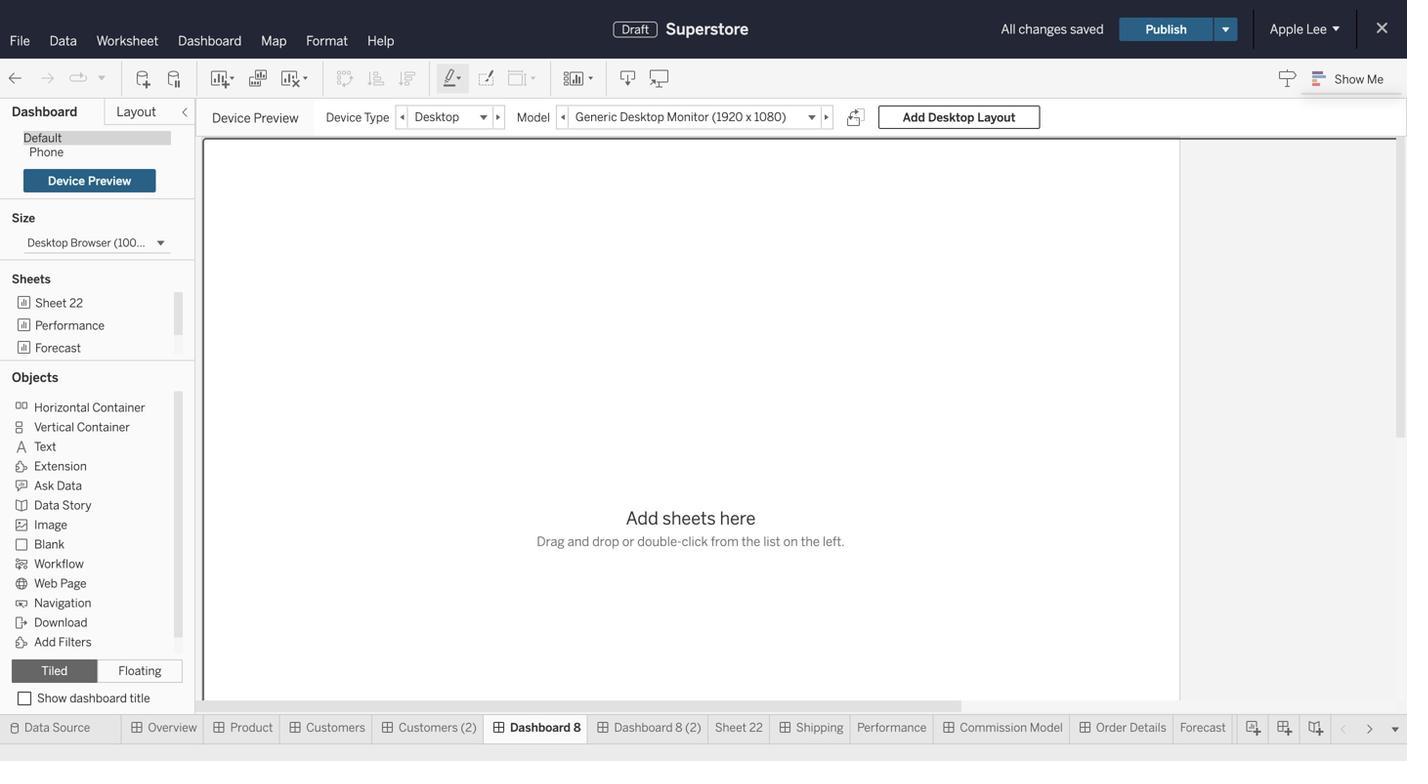 Task type: describe. For each thing, give the bounding box(es) containing it.
2 (2) from the left
[[685, 721, 701, 735]]

1 horizontal spatial performance
[[857, 721, 927, 735]]

redo image
[[37, 69, 57, 88]]

horizontal
[[34, 400, 90, 415]]

performance inside list box
[[35, 319, 105, 333]]

fit image
[[507, 69, 538, 88]]

product
[[230, 721, 273, 735]]

blank
[[34, 537, 64, 551]]

(1000
[[114, 236, 144, 250]]

commission model
[[960, 721, 1063, 735]]

duplicate image
[[248, 69, 268, 88]]

layout inside button
[[977, 110, 1016, 124]]

800)
[[154, 236, 179, 250]]

collapse image
[[179, 107, 191, 118]]

replay animation image
[[96, 72, 107, 83]]

on
[[783, 534, 798, 549]]

sheet inside list box
[[35, 296, 67, 310]]

data story
[[34, 498, 92, 512]]

page
[[60, 576, 87, 591]]

1 the from the left
[[742, 534, 761, 549]]

sheets
[[662, 508, 716, 529]]

file
[[10, 33, 30, 49]]

from
[[711, 534, 739, 549]]

sheet 22 inside list box
[[35, 296, 83, 310]]

1 vertical spatial sheet
[[715, 721, 747, 735]]

data for data source
[[24, 721, 50, 735]]

8 for dashboard 8 (2)
[[675, 721, 683, 735]]

shipping
[[796, 721, 844, 735]]

data up the data story
[[57, 479, 82, 493]]

publish
[[1146, 22, 1187, 36]]

ask data option
[[12, 475, 161, 495]]

swap rows and columns image
[[335, 69, 355, 88]]

changes
[[1019, 21, 1067, 37]]

add desktop layout button
[[878, 106, 1040, 129]]

customers (2)
[[399, 721, 477, 735]]

2 the from the left
[[801, 534, 820, 549]]

draft
[[622, 22, 649, 36]]

togglestate option group
[[12, 660, 183, 683]]

list
[[763, 534, 780, 549]]

data for data
[[50, 33, 77, 49]]

horizontal container option
[[12, 397, 161, 417]]

0 vertical spatial model
[[517, 110, 550, 124]]

data for data story
[[34, 498, 59, 512]]

phone
[[29, 145, 64, 159]]

download image
[[619, 69, 638, 88]]

add sheets here drag and drop or double-click from the list on the left.
[[537, 508, 845, 549]]

generic
[[575, 110, 617, 124]]

vertical
[[34, 420, 74, 434]]

help
[[368, 33, 394, 49]]

add for desktop
[[903, 110, 925, 124]]

format
[[306, 33, 348, 49]]

all
[[1001, 21, 1016, 37]]

device preview inside button
[[48, 174, 131, 188]]

floating
[[118, 664, 161, 678]]

2 horizontal spatial device
[[326, 110, 362, 124]]

8 for dashboard 8
[[574, 721, 581, 735]]

sort descending image
[[398, 69, 417, 88]]

extension
[[34, 459, 87, 473]]

highlight image
[[442, 69, 464, 88]]

details
[[1130, 721, 1167, 735]]

device preview button
[[23, 169, 156, 193]]

show dashboard title
[[37, 691, 150, 706]]

data source
[[24, 721, 90, 735]]

add desktop layout
[[903, 110, 1016, 124]]

navigation option
[[12, 593, 161, 612]]

here
[[720, 508, 756, 529]]

navigation
[[34, 596, 91, 610]]

device type
[[326, 110, 389, 124]]

me
[[1367, 72, 1384, 86]]

customers for customers (2)
[[399, 721, 458, 735]]

data story option
[[12, 495, 161, 514]]

download option
[[12, 612, 161, 632]]

dashboard 8
[[510, 721, 581, 735]]

default
[[23, 131, 62, 145]]

all changes saved
[[1001, 21, 1104, 37]]

dashboard
[[70, 691, 127, 706]]

replay animation image
[[68, 69, 88, 88]]

1 vertical spatial x
[[146, 236, 151, 250]]

1080)
[[754, 110, 786, 124]]

story
[[62, 498, 92, 512]]

extension option
[[12, 456, 161, 475]]

web page
[[34, 576, 87, 591]]

forecast inside list box
[[35, 341, 81, 355]]

1 horizontal spatial sheet 22
[[715, 721, 763, 735]]

show me
[[1335, 72, 1384, 86]]

add filters option
[[12, 632, 161, 651]]

order details
[[1096, 721, 1167, 735]]

or
[[622, 534, 635, 549]]

x inside popup button
[[746, 110, 752, 124]]

open and edit this workbook in tableau desktop image
[[650, 69, 669, 88]]

sheets
[[12, 272, 51, 286]]



Task type: locate. For each thing, give the bounding box(es) containing it.
0 vertical spatial performance
[[35, 319, 105, 333]]

forecast
[[35, 341, 81, 355], [1180, 721, 1226, 735]]

generic desktop monitor (1920 x 1080) button
[[569, 106, 821, 128]]

1 vertical spatial container
[[77, 420, 130, 434]]

web page option
[[12, 573, 161, 593]]

add filters
[[34, 635, 92, 649]]

1 horizontal spatial layout
[[977, 110, 1016, 124]]

data left source
[[24, 721, 50, 735]]

sheet right dashboard 8 (2)
[[715, 721, 747, 735]]

web
[[34, 576, 58, 591]]

0 horizontal spatial device
[[48, 174, 85, 188]]

0 horizontal spatial add
[[34, 635, 56, 649]]

0 vertical spatial show
[[1335, 72, 1364, 86]]

add inside add sheets here drag and drop or double-click from the list on the left.
[[626, 508, 658, 529]]

add inside button
[[903, 110, 925, 124]]

drag
[[537, 534, 565, 549]]

type
[[364, 110, 389, 124]]

0 horizontal spatial forecast
[[35, 341, 81, 355]]

x left 800)
[[146, 236, 151, 250]]

0 vertical spatial x
[[746, 110, 752, 124]]

1 vertical spatial forecast
[[1180, 721, 1226, 735]]

show for show me
[[1335, 72, 1364, 86]]

22 inside list box
[[69, 296, 83, 310]]

22
[[69, 296, 83, 310], [749, 721, 763, 735]]

0 horizontal spatial model
[[517, 110, 550, 124]]

tiled
[[41, 664, 68, 678]]

undo image
[[6, 69, 25, 88]]

1 horizontal spatial model
[[1030, 721, 1063, 735]]

data guide image
[[1278, 68, 1297, 88]]

show
[[1335, 72, 1364, 86], [37, 691, 67, 706]]

container
[[92, 400, 145, 415], [77, 420, 130, 434]]

1 customers from the left
[[306, 721, 365, 735]]

0 vertical spatial 22
[[69, 296, 83, 310]]

vertical container option
[[12, 417, 161, 436]]

1 horizontal spatial show
[[1335, 72, 1364, 86]]

22 left shipping
[[749, 721, 763, 735]]

device
[[326, 110, 362, 124], [212, 110, 251, 126], [48, 174, 85, 188]]

apple lee
[[1270, 21, 1327, 37]]

data
[[50, 33, 77, 49], [57, 479, 82, 493], [34, 498, 59, 512], [24, 721, 50, 735]]

container down horizontal container on the left bottom of page
[[77, 420, 130, 434]]

superstore
[[666, 20, 749, 39]]

text option
[[12, 436, 161, 456]]

(2)
[[461, 721, 477, 735], [685, 721, 701, 735]]

desktop button
[[408, 106, 492, 128]]

performance right shipping
[[857, 721, 927, 735]]

filters
[[58, 635, 92, 649]]

container for vertical container
[[77, 420, 130, 434]]

1 horizontal spatial 22
[[749, 721, 763, 735]]

1 vertical spatial show
[[37, 691, 67, 706]]

0 horizontal spatial the
[[742, 534, 761, 549]]

1 vertical spatial model
[[1030, 721, 1063, 735]]

1 8 from the left
[[574, 721, 581, 735]]

forecast up objects
[[35, 341, 81, 355]]

0 horizontal spatial preview
[[88, 174, 131, 188]]

1 horizontal spatial the
[[801, 534, 820, 549]]

0 vertical spatial preview
[[254, 110, 299, 126]]

pause auto updates image
[[165, 69, 185, 88]]

click
[[682, 534, 708, 549]]

format workbook image
[[476, 69, 495, 88]]

1 vertical spatial 22
[[749, 721, 763, 735]]

0 horizontal spatial 22
[[69, 296, 83, 310]]

drop
[[592, 534, 619, 549]]

0 horizontal spatial sheet 22
[[35, 296, 83, 310]]

1 horizontal spatial (2)
[[685, 721, 701, 735]]

22 down browser
[[69, 296, 83, 310]]

blank option
[[12, 534, 161, 554]]

preview up desktop browser (1000 x 800) at the top left
[[88, 174, 131, 188]]

2 customers from the left
[[399, 721, 458, 735]]

saved
[[1070, 21, 1104, 37]]

ask data
[[34, 479, 82, 493]]

worksheet
[[96, 33, 159, 49]]

0 horizontal spatial layout
[[117, 104, 156, 120]]

customers for customers
[[306, 721, 365, 735]]

add
[[903, 110, 925, 124], [626, 508, 658, 529], [34, 635, 56, 649]]

model down fit icon at the left top
[[517, 110, 550, 124]]

0 vertical spatial add
[[903, 110, 925, 124]]

workflow option
[[12, 554, 161, 573]]

0 horizontal spatial show
[[37, 691, 67, 706]]

performance
[[35, 319, 105, 333], [857, 721, 927, 735]]

monitor
[[667, 110, 709, 124]]

1 (2) from the left
[[461, 721, 477, 735]]

image
[[34, 518, 67, 532]]

new worksheet image
[[209, 69, 236, 88]]

0 vertical spatial sheet 22
[[35, 296, 83, 310]]

1 horizontal spatial preview
[[254, 110, 299, 126]]

and
[[568, 534, 589, 549]]

layout down new data source image
[[117, 104, 156, 120]]

dashboard 8 (2)
[[614, 721, 701, 735]]

1 vertical spatial sheet 22
[[715, 721, 763, 735]]

desktop browser (1000 x 800)
[[27, 236, 179, 250]]

generic desktop monitor (1920 x 1080)
[[575, 110, 786, 124]]

show left me
[[1335, 72, 1364, 86]]

device preview down phone
[[48, 174, 131, 188]]

x right (1920 at the right top of page
[[746, 110, 752, 124]]

default phone
[[23, 131, 64, 159]]

0 horizontal spatial 8
[[574, 721, 581, 735]]

desktop
[[415, 110, 459, 124], [620, 110, 664, 124], [928, 110, 974, 124], [27, 236, 68, 250]]

objects list box
[[12, 391, 183, 671]]

preview down duplicate image
[[254, 110, 299, 126]]

model
[[517, 110, 550, 124], [1030, 721, 1063, 735]]

list box
[[12, 292, 183, 360]]

list box containing sheet 22
[[12, 292, 183, 360]]

0 horizontal spatial device preview
[[48, 174, 131, 188]]

commission
[[960, 721, 1027, 735]]

show inside button
[[1335, 72, 1364, 86]]

publish button
[[1119, 18, 1213, 41]]

(1920
[[712, 110, 743, 124]]

desktop inside button
[[928, 110, 974, 124]]

device preview down duplicate image
[[212, 110, 299, 126]]

1 horizontal spatial forecast
[[1180, 721, 1226, 735]]

device left type
[[326, 110, 362, 124]]

sheet 22
[[35, 296, 83, 310], [715, 721, 763, 735]]

data down ask
[[34, 498, 59, 512]]

2 vertical spatial add
[[34, 635, 56, 649]]

layout
[[117, 104, 156, 120], [977, 110, 1016, 124]]

preview inside button
[[88, 174, 131, 188]]

x
[[746, 110, 752, 124], [146, 236, 151, 250]]

1 vertical spatial performance
[[857, 721, 927, 735]]

show down tiled
[[37, 691, 67, 706]]

objects
[[12, 370, 58, 385]]

left.
[[823, 534, 845, 549]]

horizontal container
[[34, 400, 145, 415]]

0 vertical spatial sheet
[[35, 296, 67, 310]]

clear sheet image
[[279, 69, 311, 88]]

device down new worksheet image on the top of page
[[212, 110, 251, 126]]

order
[[1096, 721, 1127, 735]]

1 horizontal spatial device preview
[[212, 110, 299, 126]]

1 vertical spatial add
[[626, 508, 658, 529]]

apple
[[1270, 21, 1304, 37]]

0 horizontal spatial sheet
[[35, 296, 67, 310]]

double-
[[637, 534, 682, 549]]

container up vertical container option
[[92, 400, 145, 415]]

1 horizontal spatial add
[[626, 508, 658, 529]]

customers
[[306, 721, 365, 735], [399, 721, 458, 735]]

vertical container
[[34, 420, 130, 434]]

the right the on
[[801, 534, 820, 549]]

sort ascending image
[[366, 69, 386, 88]]

browser
[[71, 236, 111, 250]]

the left list
[[742, 534, 761, 549]]

sheet 22 down sheets
[[35, 296, 83, 310]]

text
[[34, 440, 56, 454]]

sheet 22 left shipping
[[715, 721, 763, 735]]

show for show dashboard title
[[37, 691, 67, 706]]

overview
[[148, 721, 197, 735]]

workflow
[[34, 557, 84, 571]]

map
[[261, 33, 287, 49]]

container for horizontal container
[[92, 400, 145, 415]]

1 horizontal spatial device
[[212, 110, 251, 126]]

1 horizontal spatial sheet
[[715, 721, 747, 735]]

lee
[[1306, 21, 1327, 37]]

2 8 from the left
[[675, 721, 683, 735]]

download
[[34, 615, 87, 630]]

1 horizontal spatial 8
[[675, 721, 683, 735]]

1 horizontal spatial x
[[746, 110, 752, 124]]

add inside option
[[34, 635, 56, 649]]

option
[[12, 651, 161, 671]]

size
[[12, 211, 35, 225]]

image option
[[12, 514, 161, 534]]

the
[[742, 534, 761, 549], [801, 534, 820, 549]]

1 vertical spatial preview
[[88, 174, 131, 188]]

0 horizontal spatial x
[[146, 236, 151, 250]]

0 vertical spatial container
[[92, 400, 145, 415]]

performance down sheets
[[35, 319, 105, 333]]

model right commission
[[1030, 721, 1063, 735]]

data up replay animation icon
[[50, 33, 77, 49]]

dashboard
[[178, 33, 242, 49], [12, 104, 77, 120], [510, 721, 571, 735], [614, 721, 673, 735]]

0 vertical spatial forecast
[[35, 341, 81, 355]]

show me button
[[1303, 64, 1401, 94]]

0 vertical spatial device preview
[[212, 110, 299, 126]]

layout down all
[[977, 110, 1016, 124]]

sheet down sheets
[[35, 296, 67, 310]]

device down phone
[[48, 174, 85, 188]]

title
[[130, 691, 150, 706]]

device inside button
[[48, 174, 85, 188]]

add for sheets
[[626, 508, 658, 529]]

0 horizontal spatial customers
[[306, 721, 365, 735]]

ask
[[34, 479, 54, 493]]

0 horizontal spatial (2)
[[461, 721, 477, 735]]

new data source image
[[134, 69, 153, 88]]

1 horizontal spatial customers
[[399, 721, 458, 735]]

add for filters
[[34, 635, 56, 649]]

source
[[52, 721, 90, 735]]

1 vertical spatial device preview
[[48, 174, 131, 188]]

show/hide cards image
[[563, 69, 594, 88]]

forecast right "details"
[[1180, 721, 1226, 735]]

2 horizontal spatial add
[[903, 110, 925, 124]]

0 horizontal spatial performance
[[35, 319, 105, 333]]



Task type: vqa. For each thing, say whether or not it's contained in the screenshot.
the Content
no



